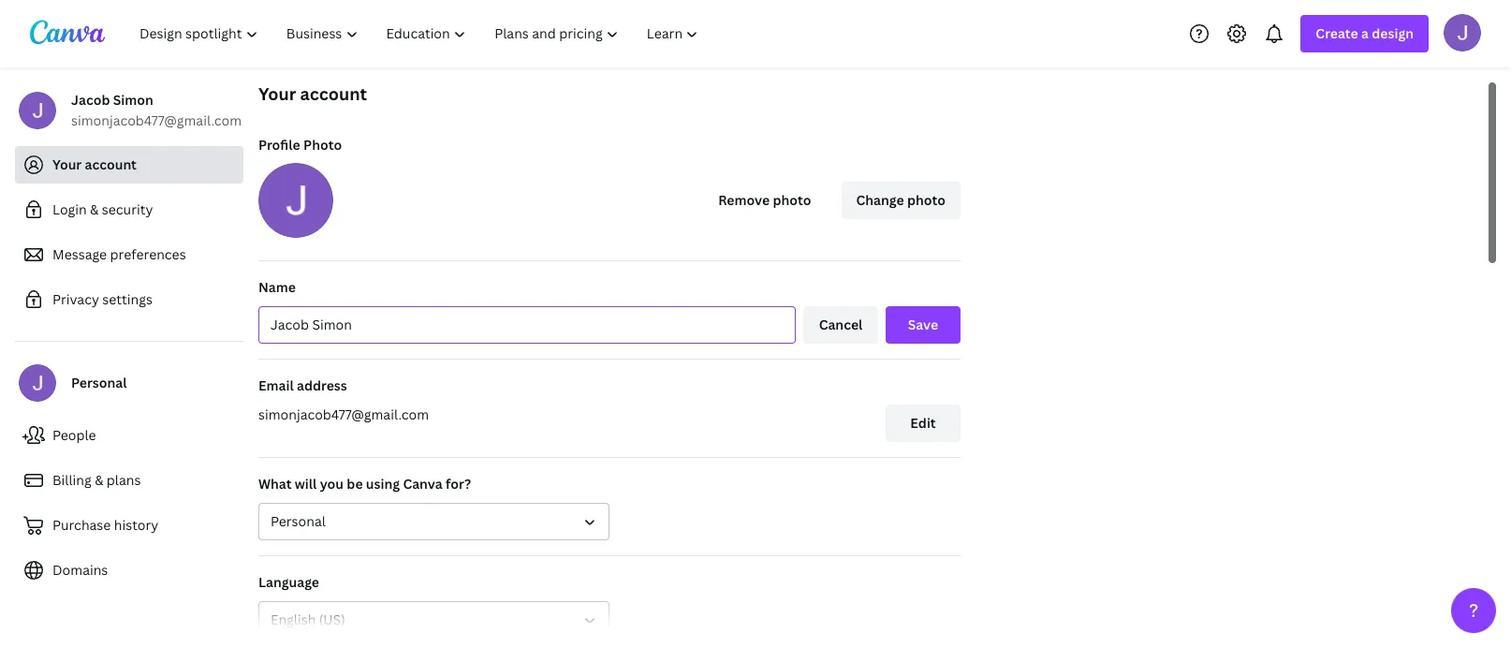 Task type: vqa. For each thing, say whether or not it's contained in the screenshot.
teamwork
no



Task type: locate. For each thing, give the bounding box(es) containing it.
preferences
[[110, 245, 186, 263]]

0 vertical spatial &
[[90, 200, 99, 218]]

simon
[[113, 91, 153, 109]]

top level navigation element
[[127, 15, 715, 52]]

security
[[102, 200, 153, 218]]

0 vertical spatial simonjacob477@gmail.com
[[71, 111, 242, 129]]

a
[[1362, 24, 1369, 42]]

email
[[258, 377, 294, 394]]

people link
[[15, 417, 244, 454]]

& inside login & security link
[[90, 200, 99, 218]]

what will you be using canva for?
[[258, 475, 471, 493]]

1 photo from the left
[[773, 191, 812, 209]]

1 horizontal spatial account
[[300, 82, 367, 105]]

1 horizontal spatial your account
[[258, 82, 367, 105]]

1 horizontal spatial personal
[[271, 512, 326, 530]]

1 horizontal spatial your
[[258, 82, 296, 105]]

your account
[[258, 82, 367, 105], [52, 155, 137, 173]]

personal up people
[[71, 374, 127, 391]]

your account up photo
[[258, 82, 367, 105]]

purchase history
[[52, 516, 159, 534]]

0 horizontal spatial simonjacob477@gmail.com
[[71, 111, 242, 129]]

your account up login & security
[[52, 155, 137, 173]]

photo
[[773, 191, 812, 209], [908, 191, 946, 209]]

0 horizontal spatial personal
[[71, 374, 127, 391]]

cancel button
[[804, 306, 879, 344]]

photo for remove photo
[[773, 191, 812, 209]]

change
[[857, 191, 904, 209]]

photo right the remove
[[773, 191, 812, 209]]

1 vertical spatial simonjacob477@gmail.com
[[258, 406, 429, 423]]

will
[[295, 475, 317, 493]]

1 vertical spatial your account
[[52, 155, 137, 173]]

personal down will
[[271, 512, 326, 530]]

profile
[[258, 136, 300, 154]]

personal
[[71, 374, 127, 391], [271, 512, 326, 530]]

2 photo from the left
[[908, 191, 946, 209]]

for?
[[446, 475, 471, 493]]

your up profile
[[258, 82, 296, 105]]

save
[[908, 316, 939, 333]]

your
[[258, 82, 296, 105], [52, 155, 82, 173]]

& for login
[[90, 200, 99, 218]]

message preferences link
[[15, 236, 244, 273]]

1 horizontal spatial photo
[[908, 191, 946, 209]]

billing & plans link
[[15, 462, 244, 499]]

privacy settings
[[52, 290, 153, 308]]

photo right change
[[908, 191, 946, 209]]

privacy settings link
[[15, 281, 244, 318]]

create a design button
[[1301, 15, 1429, 52]]

you
[[320, 475, 344, 493]]

login & security
[[52, 200, 153, 218]]

message preferences
[[52, 245, 186, 263]]

your up 'login' on the top left of the page
[[52, 155, 82, 173]]

0 horizontal spatial photo
[[773, 191, 812, 209]]

people
[[52, 426, 96, 444]]

purchase history link
[[15, 507, 244, 544]]

0 horizontal spatial account
[[85, 155, 137, 173]]

1 vertical spatial &
[[95, 471, 103, 489]]

& left plans
[[95, 471, 103, 489]]

&
[[90, 200, 99, 218], [95, 471, 103, 489]]

domains link
[[15, 552, 244, 589]]

1 horizontal spatial simonjacob477@gmail.com
[[258, 406, 429, 423]]

0 horizontal spatial your account
[[52, 155, 137, 173]]

account
[[300, 82, 367, 105], [85, 155, 137, 173]]

privacy
[[52, 290, 99, 308]]

account up photo
[[300, 82, 367, 105]]

& right 'login' on the top left of the page
[[90, 200, 99, 218]]

0 vertical spatial your
[[258, 82, 296, 105]]

simonjacob477@gmail.com
[[71, 111, 242, 129], [258, 406, 429, 423]]

1 vertical spatial your
[[52, 155, 82, 173]]

address
[[297, 377, 347, 394]]

billing & plans
[[52, 471, 141, 489]]

create a design
[[1316, 24, 1414, 42]]

0 horizontal spatial your
[[52, 155, 82, 173]]

cancel
[[819, 316, 863, 333]]

account up login & security
[[85, 155, 137, 173]]

domains
[[52, 561, 108, 579]]

simonjacob477@gmail.com down simon
[[71, 111, 242, 129]]

simonjacob477@gmail.com down address
[[258, 406, 429, 423]]

1 vertical spatial personal
[[271, 512, 326, 530]]

jacob simon simonjacob477@gmail.com
[[71, 91, 242, 129]]

change photo
[[857, 191, 946, 209]]

& inside billing & plans link
[[95, 471, 103, 489]]



Task type: describe. For each thing, give the bounding box(es) containing it.
language
[[258, 573, 319, 591]]

message
[[52, 245, 107, 263]]

save button
[[886, 306, 961, 344]]

plans
[[107, 471, 141, 489]]

Personal button
[[258, 503, 610, 540]]

remove photo
[[719, 191, 812, 209]]

edit
[[911, 414, 936, 432]]

remove photo button
[[704, 182, 827, 219]]

remove
[[719, 191, 770, 209]]

your account link
[[15, 146, 244, 184]]

canva
[[403, 475, 443, 493]]

english (us)
[[271, 611, 345, 628]]

personal inside button
[[271, 512, 326, 530]]

login
[[52, 200, 87, 218]]

jacob simon image
[[1444, 14, 1482, 51]]

history
[[114, 516, 159, 534]]

name
[[258, 278, 296, 296]]

email address
[[258, 377, 347, 394]]

billing
[[52, 471, 92, 489]]

photo for change photo
[[908, 191, 946, 209]]

Name text field
[[271, 307, 784, 343]]

what
[[258, 475, 292, 493]]

1 vertical spatial account
[[85, 155, 137, 173]]

create
[[1316, 24, 1359, 42]]

0 vertical spatial account
[[300, 82, 367, 105]]

jacob
[[71, 91, 110, 109]]

edit button
[[886, 405, 961, 442]]

(us)
[[319, 611, 345, 628]]

& for billing
[[95, 471, 103, 489]]

design
[[1372, 24, 1414, 42]]

using
[[366, 475, 400, 493]]

be
[[347, 475, 363, 493]]

0 vertical spatial personal
[[71, 374, 127, 391]]

profile photo
[[258, 136, 342, 154]]

0 vertical spatial your account
[[258, 82, 367, 105]]

english
[[271, 611, 316, 628]]

purchase
[[52, 516, 111, 534]]

login & security link
[[15, 191, 244, 229]]

settings
[[102, 290, 153, 308]]

Language: English (US) button
[[258, 601, 610, 639]]

change photo button
[[842, 182, 961, 219]]

photo
[[303, 136, 342, 154]]



